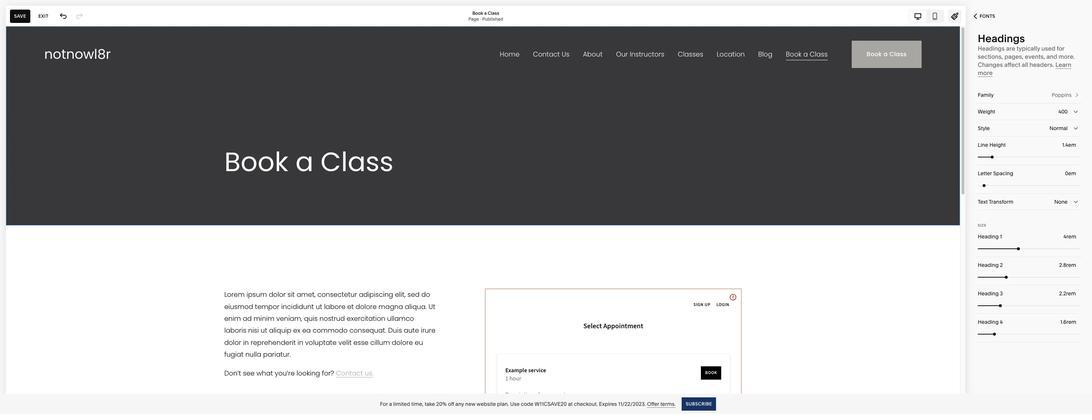 Task type: vqa. For each thing, say whether or not it's contained in the screenshot.


Task type: describe. For each thing, give the bounding box(es) containing it.
more.
[[1059, 53, 1075, 60]]

2
[[1000, 262, 1003, 268]]

limited
[[393, 401, 410, 407]]

typically
[[1017, 45, 1040, 52]]

20%
[[436, 401, 447, 407]]

used
[[1042, 45, 1056, 52]]

1
[[1000, 233, 1002, 240]]

text transform
[[978, 199, 1014, 205]]

normal
[[1050, 125, 1068, 132]]

4
[[1000, 319, 1003, 325]]

learn more link
[[978, 61, 1072, 77]]

checkout.
[[574, 401, 598, 407]]

at
[[568, 401, 573, 407]]

events,
[[1025, 53, 1045, 60]]

heading 4
[[978, 319, 1003, 325]]

height
[[990, 142, 1006, 148]]

learn
[[1056, 61, 1072, 68]]

exit
[[38, 13, 48, 19]]

exit button
[[34, 9, 53, 23]]

plan.
[[497, 401, 509, 407]]

headings are typically used for sections, pages, events, and more. changes affect all headers.
[[978, 45, 1075, 68]]

headings for headings
[[978, 32, 1025, 45]]

Heading 3 text field
[[1059, 290, 1078, 298]]

for
[[380, 401, 388, 407]]

heading for heading 4
[[978, 319, 999, 325]]

heading for heading 2
[[978, 262, 999, 268]]

Heading 4 range field
[[978, 326, 1080, 342]]

line
[[978, 142, 988, 148]]

for
[[1057, 45, 1065, 52]]

headings for headings are typically used for sections, pages, events, and more. changes affect all headers.
[[978, 45, 1005, 52]]

poppins
[[1052, 92, 1072, 98]]

more
[[978, 69, 993, 77]]

learn more
[[978, 61, 1072, 77]]

a for book
[[484, 10, 487, 16]]

are
[[1006, 45, 1015, 52]]

and
[[1047, 53, 1057, 60]]

headers.
[[1030, 61, 1054, 68]]

offer terms. link
[[647, 401, 676, 408]]

3
[[1000, 290, 1003, 297]]

published
[[482, 16, 503, 22]]

for a limited time, take 20% off any new website plan. use code w11csave20 at checkout. expires 11/22/2023. offer terms.
[[380, 401, 676, 407]]

heading 3
[[978, 290, 1003, 297]]

any
[[456, 401, 464, 407]]

sections,
[[978, 53, 1003, 60]]

new
[[465, 401, 476, 407]]

all
[[1022, 61, 1028, 68]]

Heading 1 range field
[[978, 241, 1080, 257]]

Line Height text field
[[1062, 141, 1078, 149]]

spacing
[[993, 170, 1013, 177]]

book a class page · published
[[468, 10, 503, 22]]

heading for heading 1
[[978, 233, 999, 240]]

code
[[521, 401, 534, 407]]

none
[[1055, 199, 1068, 205]]



Task type: locate. For each thing, give the bounding box(es) containing it.
2 headings from the top
[[978, 45, 1005, 52]]

heading left 3
[[978, 290, 999, 297]]

3 heading from the top
[[978, 290, 999, 297]]

tab list
[[910, 10, 944, 22]]

1 heading from the top
[[978, 233, 999, 240]]

Letter Spacing range field
[[978, 177, 1080, 194]]

letter spacing
[[978, 170, 1013, 177]]

line height
[[978, 142, 1006, 148]]

a right for
[[389, 401, 392, 407]]

heading 2
[[978, 262, 1003, 268]]

website
[[477, 401, 496, 407]]

heading 1
[[978, 233, 1002, 240]]

headings inside headings are typically used for sections, pages, events, and more. changes affect all headers.
[[978, 45, 1005, 52]]

fonts button
[[966, 8, 1004, 24]]

family
[[978, 92, 994, 98]]

400
[[1059, 108, 1068, 115]]

w11csave20
[[535, 401, 567, 407]]

Heading 4 text field
[[1060, 318, 1078, 326]]

affect
[[1005, 61, 1021, 68]]

letter
[[978, 170, 992, 177]]

class
[[488, 10, 499, 16]]

heading left 1
[[978, 233, 999, 240]]

a inside book a class page · published
[[484, 10, 487, 16]]

Heading 2 range field
[[978, 269, 1080, 285]]

Heading 2 text field
[[1059, 261, 1078, 269]]

expires
[[599, 401, 617, 407]]

Heading 1 text field
[[1064, 233, 1078, 241]]

pages,
[[1005, 53, 1024, 60]]

subscribe button
[[682, 397, 716, 411]]

use
[[510, 401, 520, 407]]

book
[[472, 10, 483, 16]]

save button
[[10, 9, 30, 23]]

1 horizontal spatial a
[[484, 10, 487, 16]]

weight
[[978, 108, 995, 115]]

a right book
[[484, 10, 487, 16]]

save
[[14, 13, 26, 19]]

terms.
[[661, 401, 676, 407]]

headings
[[978, 32, 1025, 45], [978, 45, 1005, 52]]

time,
[[411, 401, 424, 407]]

changes
[[978, 61, 1003, 68]]

2 heading from the top
[[978, 262, 999, 268]]

subscribe
[[686, 401, 712, 407]]

take
[[425, 401, 435, 407]]

heading for heading 3
[[978, 290, 999, 297]]

Line Height range field
[[978, 149, 1080, 165]]

heading left 2
[[978, 262, 999, 268]]

transform
[[989, 199, 1014, 205]]

4 heading from the top
[[978, 319, 999, 325]]

fonts
[[980, 13, 995, 19]]

Letter Spacing text field
[[1065, 169, 1078, 177]]

heading
[[978, 233, 999, 240], [978, 262, 999, 268], [978, 290, 999, 297], [978, 319, 999, 325]]

None field
[[978, 104, 1080, 120], [978, 120, 1080, 136], [978, 194, 1080, 210], [978, 104, 1080, 120], [978, 120, 1080, 136], [978, 194, 1080, 210]]

0 vertical spatial a
[[484, 10, 487, 16]]

1 vertical spatial a
[[389, 401, 392, 407]]

a for for
[[389, 401, 392, 407]]

a
[[484, 10, 487, 16], [389, 401, 392, 407]]

style
[[978, 125, 990, 132]]

heading left 4
[[978, 319, 999, 325]]

off
[[448, 401, 454, 407]]

Heading 3 range field
[[978, 297, 1080, 314]]

page
[[468, 16, 479, 22]]

11/22/2023.
[[618, 401, 646, 407]]

offer
[[647, 401, 659, 407]]

0 horizontal spatial a
[[389, 401, 392, 407]]

size
[[978, 223, 987, 227]]

1 headings from the top
[[978, 32, 1025, 45]]

text
[[978, 199, 988, 205]]

·
[[480, 16, 481, 22]]



